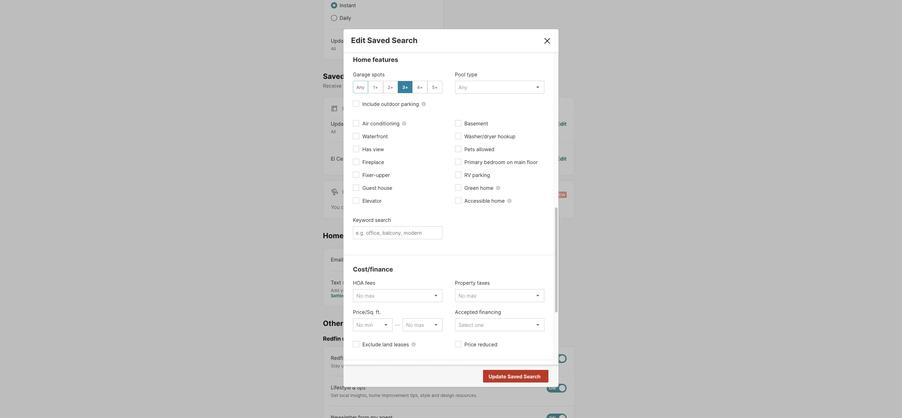 Task type: describe. For each thing, give the bounding box(es) containing it.
bedroom
[[484, 159, 505, 165]]

receive
[[323, 83, 342, 89]]

agent.
[[527, 363, 541, 368]]

phone
[[351, 287, 364, 293]]

sell
[[458, 363, 465, 368]]

for
[[446, 204, 452, 210]]

list box for accepted financing
[[455, 318, 544, 331]]

edit button for update types
[[557, 120, 567, 134]]

text (sms)
[[331, 279, 357, 286]]

local
[[339, 393, 349, 398]]

add
[[331, 287, 339, 293]]

type
[[467, 71, 477, 78]]

saved up keyword search
[[368, 204, 382, 210]]

el cerrito test 1
[[331, 155, 368, 162]]

&
[[352, 384, 355, 391]]

other emails
[[323, 319, 368, 328]]

.
[[470, 204, 471, 210]]

property
[[455, 280, 476, 286]]

price/sq.
[[353, 309, 374, 315]]

basement
[[464, 120, 488, 127]]

on inside "edit saved search" dialog
[[507, 159, 513, 165]]

accepted financing
[[455, 309, 501, 315]]

price/sq. ft.
[[353, 309, 381, 315]]

accessible
[[464, 198, 490, 204]]

based
[[389, 83, 404, 89]]

1 to from the left
[[348, 363, 352, 368]]

other
[[323, 319, 343, 328]]

results
[[523, 374, 540, 380]]

on for searches
[[405, 83, 411, 89]]

tools
[[388, 363, 398, 368]]

search inside dialog
[[375, 217, 391, 223]]

test
[[354, 155, 364, 162]]

2 update types all from the top
[[331, 121, 363, 134]]

include
[[362, 101, 380, 107]]

taxes
[[477, 280, 490, 286]]

notifications
[[359, 83, 388, 89]]

an
[[521, 363, 526, 368]]

preferred
[[425, 83, 447, 89]]

home,
[[470, 363, 483, 368]]

filters.
[[466, 83, 480, 89]]

1 update types all from the top
[[331, 38, 363, 51]]

emails for no emails
[[516, 155, 531, 162]]

accepted
[[455, 309, 478, 315]]

no results
[[515, 374, 540, 380]]

el
[[331, 155, 335, 162]]

create
[[351, 204, 366, 210]]

search inside saved searches receive timely notifications based on your preferred search filters.
[[448, 83, 464, 89]]

saved inside saved searches receive timely notifications based on your preferred search filters.
[[323, 72, 345, 81]]

green home
[[464, 185, 493, 191]]

saved inside button
[[507, 373, 522, 380]]

update saved search button
[[483, 370, 548, 383]]

upper
[[376, 172, 390, 178]]

searching
[[421, 204, 444, 210]]

home features
[[353, 56, 398, 64]]

accessible home
[[464, 198, 505, 204]]

ft.
[[376, 309, 381, 315]]

list box down ft.
[[353, 318, 393, 331]]

daily
[[340, 15, 351, 21]]

primary bedroom on main floor
[[464, 159, 538, 165]]

resources.
[[456, 393, 477, 398]]

your inside saved searches receive timely notifications based on your preferred search filters.
[[413, 83, 423, 89]]

search for edit saved search
[[392, 36, 418, 45]]

edit button for no emails
[[557, 155, 567, 162]]

edit saved search
[[351, 36, 418, 45]]

1
[[366, 155, 368, 162]]

air
[[362, 120, 369, 127]]

for for for sale
[[342, 106, 352, 112]]

has view
[[362, 146, 384, 152]]

air conditioning
[[362, 120, 400, 127]]

update saved search
[[489, 373, 541, 380]]

account settings link
[[331, 287, 405, 298]]

tours
[[345, 231, 364, 240]]

can
[[341, 204, 350, 210]]

features
[[372, 56, 398, 64]]

0 horizontal spatial parking
[[401, 101, 419, 107]]

redfin updates
[[323, 335, 365, 342]]

hoa fees
[[353, 280, 375, 286]]

garage spots
[[353, 71, 385, 78]]

tips,
[[410, 393, 419, 398]]

elevator
[[362, 198, 382, 204]]

3+
[[402, 84, 408, 90]]

2 types from the top
[[350, 121, 363, 127]]

rv
[[464, 172, 471, 178]]

insights,
[[350, 393, 368, 398]]

in
[[382, 287, 386, 293]]

2+
[[388, 84, 393, 90]]

instant
[[340, 2, 356, 8]]

pets allowed
[[464, 146, 494, 152]]

5+
[[432, 84, 438, 90]]

redfin's
[[370, 363, 387, 368]]

edit for update types
[[557, 121, 567, 127]]

with
[[511, 363, 520, 368]]

keyword
[[353, 217, 374, 223]]

outdoor
[[381, 101, 400, 107]]

2 horizontal spatial and
[[484, 363, 492, 368]]

list box for pool type
[[455, 81, 544, 94]]

main
[[514, 159, 525, 165]]

1+ radio
[[368, 81, 383, 93]]

emails for other emails
[[345, 319, 368, 328]]

exclude
[[362, 341, 381, 348]]

view
[[373, 146, 384, 152]]

2 all from the top
[[331, 129, 336, 134]]

update inside update saved search button
[[489, 373, 506, 380]]

2 to from the left
[[438, 363, 442, 368]]

garage
[[353, 71, 370, 78]]

features,
[[408, 363, 427, 368]]

pool type
[[455, 71, 477, 78]]

include outdoor parking
[[362, 101, 419, 107]]

and inside lifestyle & tips get local insights, home improvement tips, style and design resources.
[[431, 393, 439, 398]]



Task type: vqa. For each thing, say whether or not it's contained in the screenshot.


Task type: locate. For each thing, give the bounding box(es) containing it.
no emails
[[508, 155, 531, 162]]

1 horizontal spatial emails
[[516, 155, 531, 162]]

0 horizontal spatial to
[[348, 363, 352, 368]]

home right accessible
[[491, 198, 505, 204]]

conditioning
[[370, 120, 400, 127]]

financing
[[479, 309, 501, 315]]

Daily radio
[[331, 15, 337, 21]]

1 vertical spatial parking
[[472, 172, 490, 178]]

1 vertical spatial searches
[[384, 204, 406, 210]]

4+ radio
[[412, 81, 427, 93]]

and right tools
[[399, 363, 407, 368]]

2 for from the top
[[342, 189, 352, 195]]

e.g. office, balcony, modern text field
[[356, 230, 440, 236]]

home
[[353, 56, 371, 64], [323, 231, 344, 240]]

1 horizontal spatial on
[[405, 83, 411, 89]]

search
[[448, 83, 464, 89], [375, 217, 391, 223]]

number
[[365, 287, 381, 293]]

searches inside saved searches receive timely notifications based on your preferred search filters.
[[346, 72, 380, 81]]

guest
[[362, 185, 376, 191]]

searches up "any" option
[[346, 72, 380, 81]]

1 vertical spatial no
[[515, 374, 522, 380]]

and right style on the bottom left
[[431, 393, 439, 398]]

0 vertical spatial your
[[413, 83, 423, 89]]

home inside "edit saved search" dialog
[[353, 56, 371, 64]]

redfin
[[323, 335, 341, 342], [331, 355, 346, 361]]

1 vertical spatial redfin
[[331, 355, 346, 361]]

house
[[378, 185, 392, 191]]

on
[[405, 83, 411, 89], [507, 159, 513, 165], [364, 363, 369, 368]]

types down for sale
[[350, 121, 363, 127]]

for
[[342, 106, 352, 112], [342, 189, 352, 195]]

floor
[[527, 159, 538, 165]]

0 horizontal spatial emails
[[345, 319, 368, 328]]

1 vertical spatial search
[[375, 217, 391, 223]]

update
[[331, 38, 348, 44], [331, 121, 348, 127], [489, 373, 506, 380]]

0 vertical spatial on
[[405, 83, 411, 89]]

on right date
[[364, 363, 369, 368]]

your
[[413, 83, 423, 89], [340, 287, 350, 293]]

home for home features
[[353, 56, 371, 64]]

1 horizontal spatial search
[[524, 373, 541, 380]]

edit inside dialog
[[351, 36, 365, 45]]

your up the settings
[[340, 287, 350, 293]]

property taxes
[[455, 280, 490, 286]]

1 vertical spatial search
[[524, 373, 541, 380]]

home tours
[[323, 231, 364, 240]]

1 horizontal spatial your
[[413, 83, 423, 89]]

1 vertical spatial update
[[331, 121, 348, 127]]

edit saved search dialog
[[344, 29, 559, 418]]

0 vertical spatial for
[[342, 106, 352, 112]]

0 horizontal spatial home
[[323, 231, 344, 240]]

stay
[[331, 363, 340, 368]]

home
[[480, 185, 493, 191], [491, 198, 505, 204], [369, 393, 381, 398]]

pool
[[455, 71, 465, 78]]

home right insights,
[[369, 393, 381, 398]]

no for no emails
[[508, 155, 515, 162]]

fixer-upper
[[362, 172, 390, 178]]

style
[[420, 393, 430, 398]]

you can create saved searches while searching for rentals .
[[331, 204, 471, 210]]

2+ radio
[[383, 81, 398, 93]]

your right 3+ option
[[413, 83, 423, 89]]

1 all from the top
[[331, 46, 336, 51]]

home left 'tours'
[[323, 231, 344, 240]]

0 horizontal spatial no
[[508, 155, 515, 162]]

list box down type
[[455, 81, 544, 94]]

search up features
[[392, 36, 418, 45]]

0 vertical spatial search
[[392, 36, 418, 45]]

1 types from the top
[[350, 38, 363, 44]]

add your phone number in
[[331, 287, 387, 293]]

1 vertical spatial for
[[342, 189, 352, 195]]

list box up "financing"
[[455, 289, 544, 302]]

parking
[[401, 101, 419, 107], [472, 172, 490, 178]]

3+ radio
[[398, 81, 413, 93]]

0 vertical spatial parking
[[401, 101, 419, 107]]

list box down "financing"
[[455, 318, 544, 331]]

fixer-
[[362, 172, 376, 178]]

0 horizontal spatial search
[[392, 36, 418, 45]]

2 edit button from the top
[[557, 155, 567, 162]]

redfin down other
[[323, 335, 341, 342]]

option group
[[353, 81, 442, 93]]

tips
[[357, 384, 366, 391]]

2 horizontal spatial on
[[507, 159, 513, 165]]

and right home,
[[484, 363, 492, 368]]

search inside update saved search button
[[524, 373, 541, 380]]

2 vertical spatial edit
[[557, 155, 567, 162]]

for rent
[[342, 189, 367, 195]]

list box for hoa fees
[[353, 289, 442, 302]]

1 vertical spatial all
[[331, 129, 336, 134]]

0 vertical spatial update types all
[[331, 38, 363, 51]]

no down with
[[515, 374, 522, 380]]

1 vertical spatial home
[[323, 231, 344, 240]]

for for for rent
[[342, 189, 352, 195]]

guest house
[[362, 185, 392, 191]]

date
[[353, 363, 363, 368]]

rent
[[354, 189, 367, 195]]

0 vertical spatial redfin
[[323, 335, 341, 342]]

0 horizontal spatial and
[[399, 363, 407, 368]]

no for no results
[[515, 374, 522, 380]]

washer/dryer hookup
[[464, 133, 515, 140]]

home inside lifestyle & tips get local insights, home improvement tips, style and design resources.
[[369, 393, 381, 398]]

no inside no results 'button'
[[515, 374, 522, 380]]

home for home tours
[[323, 231, 344, 240]]

saved
[[367, 36, 390, 45], [323, 72, 345, 81], [368, 204, 382, 210], [507, 373, 522, 380]]

primary
[[464, 159, 483, 165]]

connect
[[493, 363, 510, 368]]

(sms)
[[342, 279, 357, 286]]

price
[[464, 341, 476, 348]]

redfin for redfin news stay up to date on redfin's tools and features, how to buy or sell a home, and connect with an agent.
[[331, 355, 346, 361]]

None checkbox
[[546, 384, 567, 393]]

types down daily
[[350, 38, 363, 44]]

1 vertical spatial your
[[340, 287, 350, 293]]

0 vertical spatial emails
[[516, 155, 531, 162]]

cerrito
[[336, 155, 353, 162]]

0 horizontal spatial search
[[375, 217, 391, 223]]

hoa
[[353, 280, 364, 286]]

hookup
[[498, 133, 515, 140]]

2 vertical spatial on
[[364, 363, 369, 368]]

update down the 'connect'
[[489, 373, 506, 380]]

None checkbox
[[546, 354, 567, 363]]

0 horizontal spatial on
[[364, 363, 369, 368]]

update down daily option
[[331, 38, 348, 44]]

parking down 3+ option
[[401, 101, 419, 107]]

1 horizontal spatial to
[[438, 363, 442, 368]]

email
[[331, 256, 343, 263]]

Any radio
[[353, 81, 368, 93]]

search
[[392, 36, 418, 45], [524, 373, 541, 380]]

all up 'el' at top
[[331, 129, 336, 134]]

searches left while at the left of the page
[[384, 204, 406, 210]]

0 vertical spatial edit button
[[557, 120, 567, 134]]

1 horizontal spatial searches
[[384, 204, 406, 210]]

1 horizontal spatial parking
[[472, 172, 490, 178]]

1 vertical spatial types
[[350, 121, 363, 127]]

0 vertical spatial types
[[350, 38, 363, 44]]

redfin inside redfin news stay up to date on redfin's tools and features, how to buy or sell a home, and connect with an agent.
[[331, 355, 346, 361]]

spots
[[372, 71, 385, 78]]

saved up receive
[[323, 72, 345, 81]]

for sale
[[342, 106, 366, 112]]

update types all down daily
[[331, 38, 363, 51]]

search down 'agent.'
[[524, 373, 541, 380]]

1 horizontal spatial no
[[515, 374, 522, 380]]

search down pool
[[448, 83, 464, 89]]

you
[[331, 204, 340, 210]]

home up accessible home
[[480, 185, 493, 191]]

0 horizontal spatial your
[[340, 287, 350, 293]]

1 vertical spatial on
[[507, 159, 513, 165]]

to left the buy
[[438, 363, 442, 368]]

home for green home
[[480, 185, 493, 191]]

0 vertical spatial home
[[480, 185, 493, 191]]

1 vertical spatial edit button
[[557, 155, 567, 162]]

0 vertical spatial home
[[353, 56, 371, 64]]

1 horizontal spatial and
[[431, 393, 439, 398]]

search up e.g. office, balcony, modern text box
[[375, 217, 391, 223]]

search for update saved search
[[524, 373, 541, 380]]

parking up "green home"
[[472, 172, 490, 178]]

while
[[407, 204, 420, 210]]

list box
[[455, 81, 544, 94], [353, 289, 442, 302], [455, 289, 544, 302], [353, 318, 393, 331], [403, 318, 442, 331], [455, 318, 544, 331]]

to right up
[[348, 363, 352, 368]]

for left the sale
[[342, 106, 352, 112]]

option group inside "edit saved search" dialog
[[353, 81, 442, 93]]

rentals
[[454, 204, 470, 210]]

edit
[[351, 36, 365, 45], [557, 121, 567, 127], [557, 155, 567, 162]]

timely
[[343, 83, 357, 89]]

lifestyle & tips get local insights, home improvement tips, style and design resources.
[[331, 384, 477, 398]]

edit saved search element
[[351, 36, 536, 45]]

redfin up stay
[[331, 355, 346, 361]]

fireplace
[[362, 159, 384, 165]]

redfin news stay up to date on redfin's tools and features, how to buy or sell a home, and connect with an agent.
[[331, 355, 541, 368]]

account
[[387, 287, 405, 293]]

rv parking
[[464, 172, 490, 178]]

get
[[331, 393, 338, 398]]

for left the rent
[[342, 189, 352, 195]]

home up garage
[[353, 56, 371, 64]]

1 vertical spatial emails
[[345, 319, 368, 328]]

1 vertical spatial update types all
[[331, 121, 363, 134]]

any
[[357, 84, 364, 90]]

update types all down for sale
[[331, 121, 363, 134]]

list box up ft.
[[353, 289, 442, 302]]

news
[[347, 355, 360, 361]]

edit for no emails
[[557, 155, 567, 162]]

buy
[[443, 363, 451, 368]]

on inside redfin news stay up to date on redfin's tools and features, how to buy or sell a home, and connect with an agent.
[[364, 363, 369, 368]]

0 horizontal spatial searches
[[346, 72, 380, 81]]

5+ radio
[[427, 81, 442, 93]]

all down daily option
[[331, 46, 336, 51]]

list box right —
[[403, 318, 442, 331]]

saved down with
[[507, 373, 522, 380]]

lifestyle
[[331, 384, 351, 391]]

settings
[[331, 293, 349, 298]]

0 vertical spatial edit
[[351, 36, 365, 45]]

no right bedroom
[[508, 155, 515, 162]]

1 edit button from the top
[[557, 120, 567, 134]]

on left main
[[507, 159, 513, 165]]

no results button
[[508, 371, 548, 383]]

list box for property taxes
[[455, 289, 544, 302]]

option group containing any
[[353, 81, 442, 93]]

edit button
[[557, 120, 567, 134], [557, 155, 567, 162]]

on inside saved searches receive timely notifications based on your preferred search filters.
[[405, 83, 411, 89]]

1 horizontal spatial search
[[448, 83, 464, 89]]

0 vertical spatial no
[[508, 155, 515, 162]]

on left 4+
[[405, 83, 411, 89]]

Instant radio
[[331, 2, 337, 8]]

1 vertical spatial home
[[491, 198, 505, 204]]

cost/finance
[[353, 266, 393, 273]]

1 for from the top
[[342, 106, 352, 112]]

home for accessible home
[[491, 198, 505, 204]]

2 vertical spatial home
[[369, 393, 381, 398]]

sale
[[354, 106, 366, 112]]

0 vertical spatial searches
[[346, 72, 380, 81]]

2 vertical spatial update
[[489, 373, 506, 380]]

0 vertical spatial search
[[448, 83, 464, 89]]

how
[[428, 363, 437, 368]]

allowed
[[476, 146, 494, 152]]

update down for sale
[[331, 121, 348, 127]]

1 horizontal spatial home
[[353, 56, 371, 64]]

up
[[341, 363, 347, 368]]

all
[[331, 46, 336, 51], [331, 129, 336, 134]]

on for news
[[364, 363, 369, 368]]

saved up home features at the left
[[367, 36, 390, 45]]

redfin for redfin updates
[[323, 335, 341, 342]]

searches
[[346, 72, 380, 81], [384, 204, 406, 210]]

0 vertical spatial update
[[331, 38, 348, 44]]

a
[[466, 363, 469, 368]]

no
[[508, 155, 515, 162], [515, 374, 522, 380]]

1 vertical spatial edit
[[557, 121, 567, 127]]

0 vertical spatial all
[[331, 46, 336, 51]]



